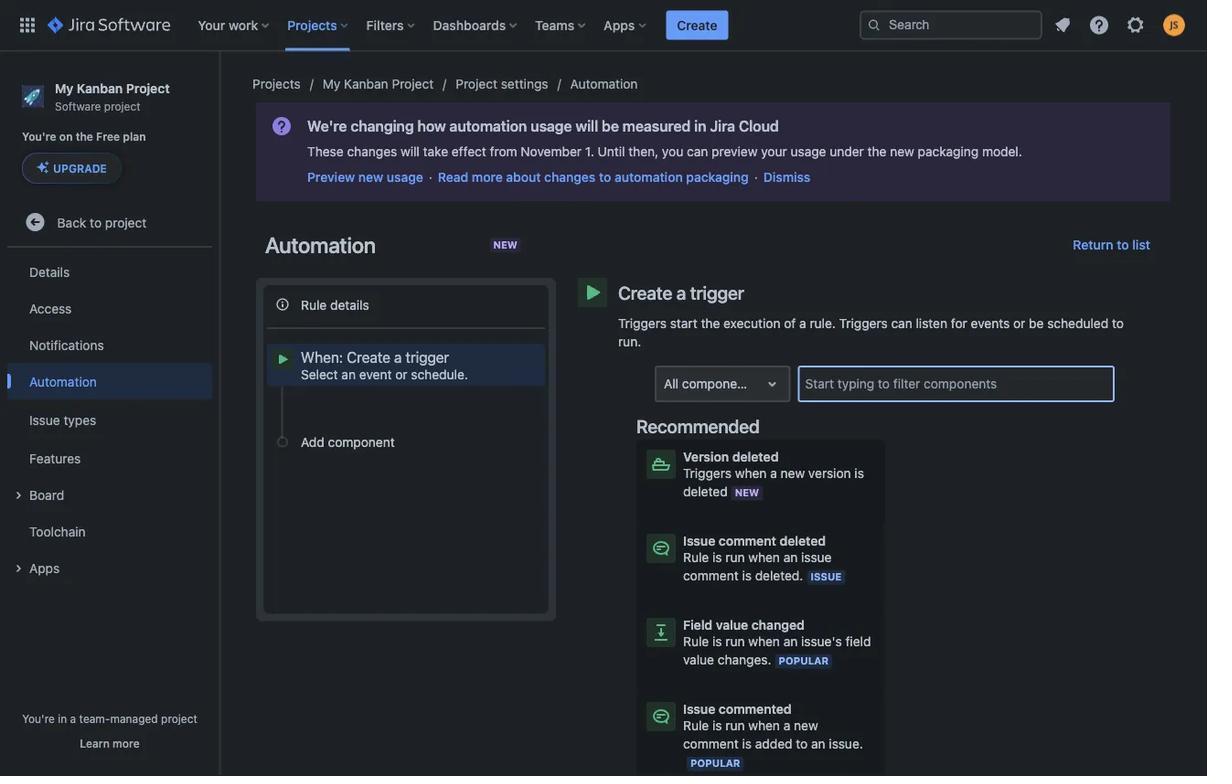 Task type: locate. For each thing, give the bounding box(es) containing it.
a right of on the top right of page
[[800, 316, 807, 331]]

will left take
[[401, 144, 420, 159]]

is down commented
[[713, 719, 722, 734]]

projects link
[[252, 73, 301, 95]]

1 horizontal spatial value
[[716, 618, 748, 633]]

we're
[[307, 118, 347, 135]]

popular down commented
[[691, 758, 741, 770]]

0 vertical spatial apps
[[604, 17, 635, 32]]

1 horizontal spatial or
[[1014, 316, 1026, 331]]

project for my kanban project
[[392, 76, 434, 91]]

run down commented
[[726, 719, 745, 734]]

preview
[[712, 144, 758, 159]]

2 horizontal spatial usage
[[791, 144, 827, 159]]

0 vertical spatial popular
[[779, 655, 829, 667]]

when down the version deleted
[[735, 466, 767, 481]]

will up the 1.
[[576, 118, 598, 135]]

in
[[694, 118, 707, 135], [58, 713, 67, 725]]

version
[[683, 450, 729, 465]]

automation
[[570, 76, 638, 91], [265, 232, 376, 258], [29, 374, 97, 389]]

usage up november
[[531, 118, 572, 135]]

new left "version"
[[781, 466, 805, 481]]

automation down notifications
[[29, 374, 97, 389]]

issue for issue types
[[29, 412, 60, 427]]

rule details button
[[267, 289, 545, 320]]

you're left team-
[[22, 713, 55, 725]]

create up the start
[[618, 282, 672, 303]]

run inside rule is run when an issue comment is deleted.
[[726, 550, 745, 565]]

is right "version"
[[855, 466, 864, 481]]

2 vertical spatial issue
[[683, 702, 716, 717]]

usage
[[531, 118, 572, 135], [791, 144, 827, 159], [387, 170, 423, 185]]

1 horizontal spatial create
[[618, 282, 672, 303]]

all
[[664, 376, 679, 392]]

2 vertical spatial deleted
[[780, 534, 826, 549]]

the right under
[[868, 144, 887, 159]]

0 vertical spatial can
[[687, 144, 708, 159]]

a down rule details button at the left top of the page
[[394, 349, 402, 366]]

apps down 'toolchain'
[[29, 561, 60, 576]]

automation for project settings
[[570, 76, 638, 91]]

details
[[330, 297, 369, 312]]

managed
[[110, 713, 158, 725]]

create inside when: create a trigger select an event or schedule.
[[347, 349, 390, 366]]

can right you
[[687, 144, 708, 159]]

you're for you're on the free plan
[[22, 130, 56, 143]]

project for my kanban project software project
[[126, 80, 170, 96]]

1 vertical spatial apps
[[29, 561, 60, 576]]

changes
[[347, 144, 397, 159], [544, 170, 596, 185]]

help image
[[1089, 14, 1110, 36]]

0 vertical spatial automation
[[450, 118, 527, 135]]

when down changed
[[749, 634, 780, 649]]

more down managed
[[113, 737, 140, 750]]

my up we're
[[323, 76, 341, 91]]

0 vertical spatial deleted
[[733, 450, 779, 465]]

measured
[[623, 118, 691, 135]]

1 horizontal spatial usage
[[531, 118, 572, 135]]

deleted down 'version'
[[683, 484, 728, 499]]

group
[[7, 248, 212, 592]]

1 horizontal spatial be
[[1029, 316, 1044, 331]]

issue right deleted.
[[811, 571, 842, 583]]

when:
[[301, 349, 343, 366]]

how
[[418, 118, 446, 135]]

when down issue comment deleted in the bottom right of the page
[[749, 550, 780, 565]]

automation link down apps popup button
[[570, 73, 638, 95]]

0 horizontal spatial project
[[126, 80, 170, 96]]

1 vertical spatial create
[[618, 282, 672, 303]]

3 run from the top
[[726, 719, 745, 734]]

create inside button
[[677, 17, 718, 32]]

value down field
[[683, 653, 714, 668]]

is down issue comment deleted in the bottom right of the page
[[713, 550, 722, 565]]

2 horizontal spatial the
[[868, 144, 887, 159]]

new inside "we're changing how automation usage will be measured in jira cloud these changes will take effect from november 1. until then, you can preview your usage under the new packaging model."
[[890, 144, 915, 159]]

filters button
[[361, 11, 422, 40]]

projects right sidebar navigation icon
[[252, 76, 301, 91]]

kanban for my kanban project software project
[[77, 80, 123, 96]]

or right "event"
[[395, 367, 408, 382]]

apps button
[[598, 11, 653, 40]]

the right on
[[76, 130, 93, 143]]

0 horizontal spatial automation
[[450, 118, 527, 135]]

comment up field
[[683, 569, 739, 584]]

1 vertical spatial automation
[[265, 232, 376, 258]]

0 horizontal spatial trigger
[[406, 349, 449, 366]]

1 you're from the top
[[22, 130, 56, 143]]

comment down commented
[[683, 737, 739, 752]]

0 horizontal spatial the
[[76, 130, 93, 143]]

start
[[670, 316, 698, 331]]

under
[[830, 144, 864, 159]]

banner
[[0, 0, 1207, 51]]

2 run from the top
[[726, 634, 745, 649]]

1 vertical spatial automation
[[615, 170, 683, 185]]

field
[[846, 634, 871, 649]]

appswitcher icon image
[[16, 14, 38, 36]]

1 vertical spatial project
[[105, 215, 147, 230]]

project right managed
[[161, 713, 197, 725]]

0 vertical spatial automation link
[[570, 73, 638, 95]]

issue left commented
[[683, 702, 716, 717]]

project up plan
[[104, 100, 141, 112]]

0 vertical spatial trigger
[[690, 282, 744, 303]]

0 horizontal spatial value
[[683, 653, 714, 668]]

be inside triggers start the execution of a rule. triggers can listen for events or be scheduled to run.
[[1029, 316, 1044, 331]]

automation up from
[[450, 118, 527, 135]]

packaging inside "we're changing how automation usage will be measured in jira cloud these changes will take effect from november 1. until then, you can preview your usage under the new packaging model."
[[918, 144, 979, 159]]

automation down apps popup button
[[570, 76, 638, 91]]

packaging down preview
[[686, 170, 749, 185]]

from
[[490, 144, 517, 159]]

automation up rule details
[[265, 232, 376, 258]]

is down field
[[713, 634, 722, 649]]

project
[[104, 100, 141, 112], [105, 215, 147, 230], [161, 713, 197, 725]]

my inside my kanban project software project
[[55, 80, 73, 96]]

you
[[662, 144, 684, 159]]

be inside "we're changing how automation usage will be measured in jira cloud these changes will take effect from november 1. until then, you can preview your usage under the new packaging model."
[[602, 118, 619, 135]]

2 vertical spatial run
[[726, 719, 745, 734]]

1 horizontal spatial apps
[[604, 17, 635, 32]]

1 vertical spatial usage
[[791, 144, 827, 159]]

value right field
[[716, 618, 748, 633]]

be up until
[[602, 118, 619, 135]]

0 vertical spatial issue
[[29, 412, 60, 427]]

1 vertical spatial popular
[[691, 758, 741, 770]]

rule inside rule is run when an issue comment is deleted.
[[683, 550, 709, 565]]

toolchain link
[[7, 513, 212, 550]]

features link
[[7, 440, 212, 477]]

projects for projects popup button
[[287, 17, 337, 32]]

1 vertical spatial automation link
[[7, 363, 212, 400]]

an up deleted.
[[784, 550, 798, 565]]

1 vertical spatial comment
[[683, 569, 739, 584]]

to right added
[[796, 737, 808, 752]]

a up added
[[784, 719, 791, 734]]

automation link for project settings
[[570, 73, 638, 95]]

new right "preview"
[[358, 170, 383, 185]]

run inside rule is run when an issue's field value changes.
[[726, 634, 745, 649]]

issue
[[801, 550, 832, 565], [811, 571, 842, 583]]

0 horizontal spatial create
[[347, 349, 390, 366]]

a down the version deleted
[[770, 466, 777, 481]]

2 vertical spatial usage
[[387, 170, 423, 185]]

my up software on the left top of page
[[55, 80, 73, 96]]

be left scheduled
[[1029, 316, 1044, 331]]

version
[[809, 466, 851, 481]]

1 horizontal spatial automation
[[615, 170, 683, 185]]

you're left on
[[22, 130, 56, 143]]

issue inside issue commented rule is run when a new comment is added to an issue. popular
[[683, 702, 716, 717]]

create right apps popup button
[[677, 17, 718, 32]]

1 horizontal spatial will
[[576, 118, 598, 135]]

0 horizontal spatial can
[[687, 144, 708, 159]]

trigger up schedule.
[[406, 349, 449, 366]]

popular inside issue commented rule is run when a new comment is added to an issue. popular
[[691, 758, 741, 770]]

rule inside issue commented rule is run when a new comment is added to an issue. popular
[[683, 719, 709, 734]]

the inside "we're changing how automation usage will be measured in jira cloud these changes will take effect from november 1. until then, you can preview your usage under the new packaging model."
[[868, 144, 887, 159]]

0 vertical spatial create
[[677, 17, 718, 32]]

projects right work
[[287, 17, 337, 32]]

kanban inside my kanban project software project
[[77, 80, 123, 96]]

1 vertical spatial projects
[[252, 76, 301, 91]]

is left deleted.
[[742, 569, 752, 584]]

an left "event"
[[342, 367, 356, 382]]

1 horizontal spatial in
[[694, 118, 707, 135]]

my for my kanban project
[[323, 76, 341, 91]]

1 vertical spatial changes
[[544, 170, 596, 185]]

automation
[[450, 118, 527, 135], [615, 170, 683, 185]]

0 horizontal spatial popular
[[691, 758, 741, 770]]

run.
[[618, 334, 641, 349]]

projects
[[287, 17, 337, 32], [252, 76, 301, 91]]

1 vertical spatial issue
[[683, 534, 716, 549]]

can
[[687, 144, 708, 159], [891, 316, 913, 331]]

triggers up "run."
[[618, 316, 667, 331]]

project
[[392, 76, 434, 91], [456, 76, 498, 91], [126, 80, 170, 96]]

0 vertical spatial the
[[76, 130, 93, 143]]

issue for issue comment deleted
[[683, 534, 716, 549]]

a inside triggers when a new version is deleted
[[770, 466, 777, 481]]

issue up rule is run when an issue comment is deleted.
[[683, 534, 716, 549]]

0 horizontal spatial kanban
[[77, 80, 123, 96]]

0 vertical spatial changes
[[347, 144, 397, 159]]

0 horizontal spatial more
[[113, 737, 140, 750]]

project left settings
[[456, 76, 498, 91]]

value
[[716, 618, 748, 633], [683, 653, 714, 668]]

0 vertical spatial or
[[1014, 316, 1026, 331]]

automation inside "group"
[[29, 374, 97, 389]]

0 horizontal spatial apps
[[29, 561, 60, 576]]

kanban
[[344, 76, 388, 91], [77, 80, 123, 96]]

1 horizontal spatial more
[[472, 170, 503, 185]]

kanban up software on the left top of page
[[77, 80, 123, 96]]

issue types link
[[7, 400, 212, 440]]

create
[[677, 17, 718, 32], [618, 282, 672, 303], [347, 349, 390, 366]]

0 horizontal spatial automation
[[29, 374, 97, 389]]

team-
[[79, 713, 110, 725]]

0 vertical spatial comment
[[719, 534, 777, 549]]

1 horizontal spatial deleted
[[733, 450, 779, 465]]

notifications link
[[7, 327, 212, 363]]

triggers down 'version'
[[683, 466, 732, 481]]

· left dismiss
[[754, 170, 758, 185]]

rule is run when an issue comment is deleted.
[[683, 550, 832, 584]]

the for plan
[[76, 130, 93, 143]]

1 vertical spatial more
[[113, 737, 140, 750]]

effect
[[452, 144, 486, 159]]

the right the start
[[701, 316, 720, 331]]

2 horizontal spatial triggers
[[839, 316, 888, 331]]

filters
[[366, 17, 404, 32]]

comment
[[719, 534, 777, 549], [683, 569, 739, 584], [683, 737, 739, 752]]

2 vertical spatial the
[[701, 316, 720, 331]]

usage up dismiss
[[791, 144, 827, 159]]

trigger up the start
[[690, 282, 744, 303]]

rule inside button
[[301, 297, 327, 312]]

2 horizontal spatial create
[[677, 17, 718, 32]]

you're in a team-managed project
[[22, 713, 197, 725]]

when: create a trigger select an event or schedule.
[[301, 349, 468, 382]]

1 horizontal spatial my
[[323, 76, 341, 91]]

details
[[29, 264, 70, 279]]

0 horizontal spatial my
[[55, 80, 73, 96]]

rule inside rule is run when an issue's field value changes.
[[683, 634, 709, 649]]

1 horizontal spatial the
[[701, 316, 720, 331]]

projects inside projects popup button
[[287, 17, 337, 32]]

or right events
[[1014, 316, 1026, 331]]

1 vertical spatial or
[[395, 367, 408, 382]]

deleted inside triggers when a new version is deleted
[[683, 484, 728, 499]]

0 vertical spatial project
[[104, 100, 141, 112]]

Search field
[[860, 11, 1043, 40]]

rule
[[301, 297, 327, 312], [683, 550, 709, 565], [683, 634, 709, 649], [683, 719, 709, 734]]

1 vertical spatial can
[[891, 316, 913, 331]]

return
[[1073, 237, 1114, 252]]

the for of
[[701, 316, 720, 331]]

project settings
[[456, 76, 548, 91]]

the
[[76, 130, 93, 143], [868, 144, 887, 159], [701, 316, 720, 331]]

1 vertical spatial be
[[1029, 316, 1044, 331]]

1 vertical spatial trigger
[[406, 349, 449, 366]]

project up plan
[[126, 80, 170, 96]]

new down rule is run when an issue's field value changes.
[[794, 719, 818, 734]]

apps button
[[7, 550, 212, 587]]

· left read
[[429, 170, 432, 185]]

triggers right 'rule.'
[[839, 316, 888, 331]]

1 horizontal spatial can
[[891, 316, 913, 331]]

1 vertical spatial in
[[58, 713, 67, 725]]

deleted.
[[755, 569, 804, 584]]

to
[[599, 170, 611, 185], [90, 215, 102, 230], [1117, 237, 1129, 252], [1112, 316, 1124, 331], [796, 737, 808, 752]]

the inside triggers start the execution of a rule. triggers can listen for events or be scheduled to run.
[[701, 316, 720, 331]]

run down field value changed
[[726, 634, 745, 649]]

2 horizontal spatial deleted
[[780, 534, 826, 549]]

0 horizontal spatial ·
[[429, 170, 432, 185]]

issue left types
[[29, 412, 60, 427]]

a left team-
[[70, 713, 76, 725]]

automation inside "we're changing how automation usage will be measured in jira cloud these changes will take effect from november 1. until then, you can preview your usage under the new packaging model."
[[450, 118, 527, 135]]

expand image
[[7, 485, 29, 507]]

1 horizontal spatial automation
[[265, 232, 376, 258]]

2 vertical spatial create
[[347, 349, 390, 366]]

your profile and settings image
[[1164, 14, 1186, 36]]

will
[[576, 118, 598, 135], [401, 144, 420, 159]]

more down from
[[472, 170, 503, 185]]

apps right teams popup button at the top left of the page
[[604, 17, 635, 32]]

project up details link
[[105, 215, 147, 230]]

create button
[[666, 11, 729, 40]]

group containing details
[[7, 248, 212, 592]]

can left listen
[[891, 316, 913, 331]]

triggers inside triggers when a new version is deleted
[[683, 466, 732, 481]]

an left issue.
[[811, 737, 826, 752]]

1 run from the top
[[726, 550, 745, 565]]

0 vertical spatial in
[[694, 118, 707, 135]]

triggers start the execution of a rule. triggers can listen for events or be scheduled to run.
[[618, 316, 1124, 349]]

jira software image
[[48, 14, 170, 36], [48, 14, 170, 36]]

these
[[307, 144, 344, 159]]

my for my kanban project software project
[[55, 80, 73, 96]]

create up "event"
[[347, 349, 390, 366]]

0 horizontal spatial automation link
[[7, 363, 212, 400]]

0 vertical spatial automation
[[570, 76, 638, 91]]

deleted
[[733, 450, 779, 465], [683, 484, 728, 499], [780, 534, 826, 549]]

in left team-
[[58, 713, 67, 725]]

or
[[1014, 316, 1026, 331], [395, 367, 408, 382]]

1 vertical spatial packaging
[[686, 170, 749, 185]]

project up how at the left of the page
[[392, 76, 434, 91]]

run down issue comment deleted in the bottom right of the page
[[726, 550, 745, 565]]

read
[[438, 170, 469, 185]]

2 vertical spatial automation
[[29, 374, 97, 389]]

new down the version deleted
[[735, 487, 759, 499]]

banner containing your work
[[0, 0, 1207, 51]]

changing
[[351, 118, 414, 135]]

1 horizontal spatial triggers
[[683, 466, 732, 481]]

1 vertical spatial you're
[[22, 713, 55, 725]]

packaging left model.
[[918, 144, 979, 159]]

is
[[855, 466, 864, 481], [713, 550, 722, 565], [742, 569, 752, 584], [713, 634, 722, 649], [713, 719, 722, 734], [742, 737, 752, 752]]

project inside my kanban project software project
[[104, 100, 141, 112]]

1 horizontal spatial ·
[[754, 170, 758, 185]]

0 vertical spatial packaging
[[918, 144, 979, 159]]

deleted up deleted.
[[780, 534, 826, 549]]

features
[[29, 451, 81, 466]]

triggers for triggers when a new version is deleted
[[683, 466, 732, 481]]

to left list
[[1117, 237, 1129, 252]]

changes down november
[[544, 170, 596, 185]]

2 you're from the top
[[22, 713, 55, 725]]

you're on the free plan
[[22, 130, 146, 143]]

to right scheduled
[[1112, 316, 1124, 331]]

apps inside popup button
[[604, 17, 635, 32]]

0 horizontal spatial triggers
[[618, 316, 667, 331]]

an down changed
[[784, 634, 798, 649]]

my kanban project software project
[[55, 80, 170, 112]]

0 horizontal spatial deleted
[[683, 484, 728, 499]]

to inside "button"
[[1117, 237, 1129, 252]]

1 horizontal spatial kanban
[[344, 76, 388, 91]]

when
[[735, 466, 767, 481], [749, 550, 780, 565], [749, 634, 780, 649], [749, 719, 780, 734]]

1 vertical spatial will
[[401, 144, 420, 159]]

0 vertical spatial projects
[[287, 17, 337, 32]]

issue inside rule is run when an issue comment is deleted.
[[801, 550, 832, 565]]

automation link up types
[[7, 363, 212, 400]]

rule for rule details
[[301, 297, 327, 312]]

in left jira
[[694, 118, 707, 135]]

issue up deleted.
[[801, 550, 832, 565]]

can inside "we're changing how automation usage will be measured in jira cloud these changes will take effect from november 1. until then, you can preview your usage under the new packaging model."
[[687, 144, 708, 159]]

kanban up changing
[[344, 76, 388, 91]]

1 vertical spatial value
[[683, 653, 714, 668]]

0 vertical spatial usage
[[531, 118, 572, 135]]

comment up rule is run when an issue comment is deleted.
[[719, 534, 777, 549]]

a
[[677, 282, 686, 303], [800, 316, 807, 331], [394, 349, 402, 366], [770, 466, 777, 481], [70, 713, 76, 725], [784, 719, 791, 734]]

2 vertical spatial comment
[[683, 737, 739, 752]]

1 vertical spatial run
[[726, 634, 745, 649]]

your
[[198, 17, 225, 32]]

0 vertical spatial run
[[726, 550, 745, 565]]

when inside issue commented rule is run when a new comment is added to an issue. popular
[[749, 719, 780, 734]]

expand image
[[7, 558, 29, 580]]

project inside my kanban project software project
[[126, 80, 170, 96]]

when down commented
[[749, 719, 780, 734]]

new right under
[[890, 144, 915, 159]]

popular down "issue's"
[[779, 655, 829, 667]]

changes inside "we're changing how automation usage will be measured in jira cloud these changes will take effect from november 1. until then, you can preview your usage under the new packaging model."
[[347, 144, 397, 159]]

automation down then,
[[615, 170, 683, 185]]



Task type: vqa. For each thing, say whether or not it's contained in the screenshot.
Start date
no



Task type: describe. For each thing, give the bounding box(es) containing it.
settings
[[501, 76, 548, 91]]

events
[[971, 316, 1010, 331]]

an inside rule is run when an issue comment is deleted.
[[784, 550, 798, 565]]

event
[[359, 367, 392, 382]]

a up the start
[[677, 282, 686, 303]]

2 horizontal spatial project
[[456, 76, 498, 91]]

access link
[[7, 290, 212, 327]]

when inside rule is run when an issue comment is deleted.
[[749, 550, 780, 565]]

0 horizontal spatial will
[[401, 144, 420, 159]]

when inside rule is run when an issue's field value changes.
[[749, 634, 780, 649]]

field value changed
[[683, 618, 805, 633]]

dashboards
[[433, 17, 506, 32]]

an inside rule is run when an issue's field value changes.
[[784, 634, 798, 649]]

then,
[[629, 144, 659, 159]]

dismiss
[[764, 170, 811, 185]]

search image
[[867, 18, 882, 32]]

comment inside issue commented rule is run when a new comment is added to an issue. popular
[[683, 737, 739, 752]]

toolchain
[[29, 524, 86, 539]]

0 vertical spatial value
[[716, 618, 748, 633]]

model.
[[982, 144, 1023, 159]]

new inside issue commented rule is run when a new comment is added to an issue. popular
[[794, 719, 818, 734]]

a inside triggers start the execution of a rule. triggers can listen for events or be scheduled to run.
[[800, 316, 807, 331]]

issue's
[[801, 634, 842, 649]]

open image
[[762, 373, 783, 395]]

preview new usage button
[[307, 168, 423, 187]]

or inside triggers start the execution of a rule. triggers can listen for events or be scheduled to run.
[[1014, 316, 1026, 331]]

projects button
[[282, 11, 356, 40]]

november
[[521, 144, 582, 159]]

return to list button
[[1062, 231, 1162, 260]]

on
[[59, 130, 73, 143]]

triggers for triggers start the execution of a rule. triggers can listen for events or be scheduled to run.
[[618, 316, 667, 331]]

run inside issue commented rule is run when a new comment is added to an issue. popular
[[726, 719, 745, 734]]

changed
[[752, 618, 805, 633]]

in inside "we're changing how automation usage will be measured in jira cloud these changes will take effect from november 1. until then, you can preview your usage under the new packaging model."
[[694, 118, 707, 135]]

triggers when a new version is deleted
[[683, 466, 864, 499]]

components
[[682, 376, 756, 392]]

preview new usage · read more about changes to automation packaging · dismiss
[[307, 170, 811, 185]]

notifications image
[[1052, 14, 1074, 36]]

0 horizontal spatial usage
[[387, 170, 423, 185]]

or inside when: create a trigger select an event or schedule.
[[395, 367, 408, 382]]

comment inside rule is run when an issue comment is deleted.
[[683, 569, 739, 584]]

execution
[[724, 316, 781, 331]]

a inside issue commented rule is run when a new comment is added to an issue. popular
[[784, 719, 791, 734]]

automation link for notifications
[[7, 363, 212, 400]]

sidebar navigation image
[[199, 73, 240, 110]]

my kanban project
[[323, 76, 434, 91]]

take
[[423, 144, 448, 159]]

to down until
[[599, 170, 611, 185]]

when: create a trigger image
[[582, 282, 604, 304]]

rule for rule is run when an issue's field value changes.
[[683, 634, 709, 649]]

create for create a trigger
[[618, 282, 672, 303]]

software
[[55, 100, 101, 112]]

1 horizontal spatial trigger
[[690, 282, 744, 303]]

listen
[[916, 316, 948, 331]]

create a trigger
[[618, 282, 744, 303]]

an inside when: create a trigger select an event or schedule.
[[342, 367, 356, 382]]

trigger inside when: create a trigger select an event or schedule.
[[406, 349, 449, 366]]

list
[[1133, 237, 1151, 252]]

plan
[[123, 130, 146, 143]]

to inside issue commented rule is run when a new comment is added to an issue. popular
[[796, 737, 808, 752]]

run for value
[[726, 634, 745, 649]]

can inside triggers start the execution of a rule. triggers can listen for events or be scheduled to run.
[[891, 316, 913, 331]]

0 vertical spatial will
[[576, 118, 598, 135]]

changes.
[[718, 653, 772, 668]]

to right 'back'
[[90, 215, 102, 230]]

until
[[598, 144, 625, 159]]

learn more button
[[80, 736, 140, 751]]

notifications
[[29, 337, 104, 352]]

field
[[683, 618, 713, 633]]

0 horizontal spatial packaging
[[686, 170, 749, 185]]

board
[[29, 487, 64, 502]]

kanban for my kanban project
[[344, 76, 388, 91]]

your
[[761, 144, 787, 159]]

we're changing how automation usage will be measured in jira cloud these changes will take effect from november 1. until then, you can preview your usage under the new packaging model.
[[307, 118, 1023, 159]]

access
[[29, 301, 72, 316]]

when inside triggers when a new version is deleted
[[735, 466, 767, 481]]

create for create
[[677, 17, 718, 32]]

is inside rule is run when an issue's field value changes.
[[713, 634, 722, 649]]

free
[[96, 130, 120, 143]]

rule for rule is run when an issue comment is deleted.
[[683, 550, 709, 565]]

for
[[951, 316, 968, 331]]

0 vertical spatial more
[[472, 170, 503, 185]]

back to project link
[[7, 204, 212, 241]]

more inside button
[[113, 737, 140, 750]]

Start typing to filter components field
[[800, 368, 1113, 401]]

schedule.
[[411, 367, 468, 382]]

automation for notifications
[[29, 374, 97, 389]]

types
[[64, 412, 96, 427]]

upgrade
[[53, 162, 107, 175]]

to inside triggers start the execution of a rule. triggers can listen for events or be scheduled to run.
[[1112, 316, 1124, 331]]

1 · from the left
[[429, 170, 432, 185]]

rule is run when an issue's field value changes.
[[683, 634, 871, 668]]

settings image
[[1125, 14, 1147, 36]]

of
[[784, 316, 796, 331]]

you're for you're in a team-managed project
[[22, 713, 55, 725]]

issue commented rule is run when a new comment is added to an issue. popular
[[683, 702, 863, 770]]

2 · from the left
[[754, 170, 758, 185]]

1.
[[585, 144, 594, 159]]

about
[[506, 170, 541, 185]]

cloud
[[739, 118, 779, 135]]

a inside when: create a trigger select an event or schedule.
[[394, 349, 402, 366]]

apps inside button
[[29, 561, 60, 576]]

work
[[229, 17, 258, 32]]

run for comment
[[726, 550, 745, 565]]

project settings link
[[456, 73, 548, 95]]

rule.
[[810, 316, 836, 331]]

1 horizontal spatial popular
[[779, 655, 829, 667]]

recommended
[[637, 415, 760, 437]]

issue types
[[29, 412, 96, 427]]

all components
[[664, 376, 756, 392]]

1 horizontal spatial changes
[[544, 170, 596, 185]]

jira
[[710, 118, 735, 135]]

your work button
[[192, 11, 276, 40]]

commented
[[719, 702, 792, 717]]

1 vertical spatial issue
[[811, 571, 842, 583]]

teams button
[[530, 11, 593, 40]]

board button
[[7, 477, 212, 513]]

my kanban project link
[[323, 73, 434, 95]]

added
[[755, 737, 793, 752]]

issue comment deleted
[[683, 534, 826, 549]]

primary element
[[11, 0, 860, 51]]

an inside issue commented rule is run when a new comment is added to an issue. popular
[[811, 737, 826, 752]]

your work
[[198, 17, 258, 32]]

details link
[[7, 254, 212, 290]]

0 horizontal spatial in
[[58, 713, 67, 725]]

is inside triggers when a new version is deleted
[[855, 466, 864, 481]]

teams
[[535, 17, 575, 32]]

projects for 'projects' link
[[252, 76, 301, 91]]

scheduled
[[1048, 316, 1109, 331]]

2 vertical spatial project
[[161, 713, 197, 725]]

issue.
[[829, 737, 863, 752]]

back to project
[[57, 215, 147, 230]]

is left added
[[742, 737, 752, 752]]

read more about changes to automation packaging button
[[438, 168, 749, 187]]

upgrade button
[[23, 154, 121, 183]]

value inside rule is run when an issue's field value changes.
[[683, 653, 714, 668]]

new inside triggers when a new version is deleted
[[781, 466, 805, 481]]



